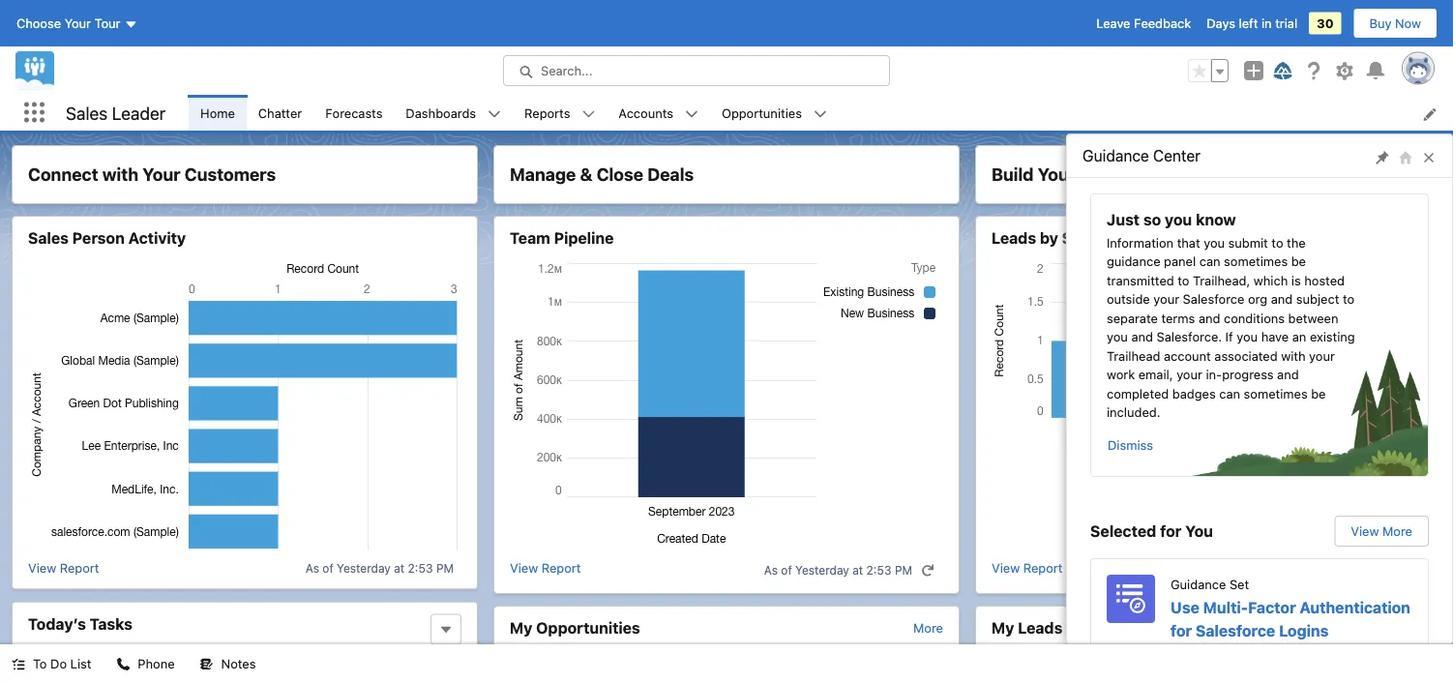 Task type: locate. For each thing, give the bounding box(es) containing it.
1 horizontal spatial my
[[992, 619, 1015, 637]]

your left tour
[[65, 16, 91, 30]]

1 horizontal spatial pm
[[895, 563, 912, 577]]

view
[[1351, 524, 1379, 538], [28, 560, 56, 575], [510, 560, 538, 575], [992, 560, 1020, 575]]

separate
[[1107, 311, 1158, 325]]

0 horizontal spatial guidance
[[1083, 147, 1149, 165]]

accounts
[[619, 105, 673, 120]]

with inside just so you know information that you submit to the guidance panel can sometimes be transmitted to trailhead, which is hosted outside your salesforce org and subject to separate terms and conditions between you and salesforce. if you have an existing trailhead account associated with your work email, your in-progress and completed badges can sometimes be included.
[[1281, 348, 1306, 363]]

view report link up my opportunities link
[[510, 558, 581, 582]]

text default image down search... button
[[685, 107, 699, 121]]

up
[[103, 660, 120, 675]]

0 vertical spatial guidance
[[1083, 147, 1149, 165]]

0 horizontal spatial as
[[305, 561, 319, 575]]

pm
[[436, 561, 454, 575], [895, 563, 912, 577]]

to left the
[[1272, 235, 1284, 250]]

your down existing
[[1309, 348, 1335, 363]]

can down in- at the bottom of page
[[1219, 386, 1241, 401]]

your up terms
[[1154, 292, 1180, 306]]

be down existing
[[1311, 386, 1326, 401]]

salesforce inside just so you know information that you submit to the guidance panel can sometimes be transmitted to trailhead, which is hosted outside your salesforce org and subject to separate terms and conditions between you and salesforce. if you have an existing trailhead account associated with your work email, your in-progress and completed badges can sometimes be included.
[[1183, 292, 1245, 306]]

customers
[[185, 164, 276, 185]]

sales leader
[[66, 102, 166, 123]]

2 horizontal spatial view report
[[992, 560, 1063, 575]]

your for choose
[[65, 16, 91, 30]]

sales left leader
[[66, 102, 108, 123]]

0 horizontal spatial with
[[102, 164, 138, 185]]

build
[[992, 164, 1034, 185]]

guidance center
[[1083, 147, 1201, 165]]

build your pipeline
[[992, 164, 1146, 185]]

0 vertical spatial opportunities
[[722, 105, 802, 120]]

2 more link from the left
[[1395, 620, 1425, 635]]

salesforce
[[1183, 292, 1245, 306], [1196, 621, 1276, 640]]

guidance left center
[[1083, 147, 1149, 165]]

panel
[[1164, 254, 1196, 269]]

reports list item
[[513, 95, 607, 131]]

salesforce down multi-
[[1196, 621, 1276, 640]]

more link for manage & close deals
[[914, 620, 943, 635]]

leader
[[112, 102, 166, 123]]

1 vertical spatial salesforce
[[1196, 621, 1276, 640]]

more inside the view more button
[[1383, 524, 1413, 538]]

2 horizontal spatial report
[[1023, 560, 1063, 575]]

2 horizontal spatial your
[[1038, 164, 1076, 185]]

0 horizontal spatial 2:​53
[[408, 561, 433, 575]]

1 horizontal spatial report
[[542, 560, 581, 575]]

pipeline
[[1080, 164, 1146, 185], [554, 229, 614, 247]]

1 vertical spatial can
[[1219, 386, 1241, 401]]

(sample)
[[123, 660, 176, 675]]

1 horizontal spatial text default image
[[685, 107, 699, 121]]

more
[[1383, 524, 1413, 538], [914, 620, 943, 635], [1395, 620, 1425, 635]]

1 horizontal spatial view report
[[510, 560, 581, 575]]

1 vertical spatial leads
[[1018, 619, 1063, 637]]

just so you know information that you submit to the guidance panel can sometimes be transmitted to trailhead, which is hosted outside your salesforce org and subject to separate terms and conditions between you and salesforce. if you have an existing trailhead account associated with your work email, your in-progress and completed badges can sometimes be included.
[[1107, 210, 1355, 419]]

choose your tour button
[[15, 8, 139, 39]]

sometimes
[[1224, 254, 1288, 269], [1244, 386, 1308, 401]]

my inside my leads link
[[992, 619, 1015, 637]]

leave feedback
[[1097, 16, 1191, 30]]

1 more link from the left
[[914, 620, 943, 635]]

can up 'trailhead,' at the right top of page
[[1200, 254, 1221, 269]]

0 vertical spatial to
[[1272, 235, 1284, 250]]

source
[[1062, 229, 1115, 247]]

for left you
[[1160, 522, 1182, 540]]

today's tasks
[[28, 614, 133, 633]]

and
[[1271, 292, 1293, 306], [1199, 311, 1221, 325], [1132, 329, 1153, 344], [1277, 367, 1299, 382]]

0 horizontal spatial your
[[65, 16, 91, 30]]

1 vertical spatial guidance
[[1171, 577, 1226, 591]]

view report link up the today's at the left of the page
[[28, 558, 99, 577]]

0 horizontal spatial at
[[394, 561, 405, 575]]

sales left person
[[28, 229, 69, 247]]

logins
[[1279, 621, 1329, 640]]

hosted
[[1305, 273, 1345, 287]]

opportunities inside my opportunities link
[[536, 619, 640, 637]]

home link
[[189, 95, 247, 131]]

with right connect
[[102, 164, 138, 185]]

1 horizontal spatial view report link
[[510, 558, 581, 582]]

trailhead,
[[1193, 273, 1250, 287]]

submit
[[1229, 235, 1268, 250]]

2 view report from the left
[[510, 560, 581, 575]]

with down an
[[1281, 348, 1306, 363]]

0 horizontal spatial of
[[323, 561, 334, 575]]

1 my from the left
[[510, 619, 533, 637]]

30
[[1317, 16, 1334, 30]]

for down use
[[1171, 621, 1192, 640]]

salesforce down 'trailhead,' at the right top of page
[[1183, 292, 1245, 306]]

0 horizontal spatial more link
[[914, 620, 943, 635]]

0 horizontal spatial my
[[510, 619, 533, 637]]

1 horizontal spatial as of yesterday at 2:​53 pm
[[764, 563, 912, 577]]

an
[[1293, 329, 1307, 344]]

outside
[[1107, 292, 1150, 306]]

0 horizontal spatial as of yesterday at 2:​53 pm
[[305, 561, 454, 575]]

your up activity
[[142, 164, 181, 185]]

authentication
[[1300, 598, 1411, 616]]

opportunities list item
[[710, 95, 839, 131]]

3 view report link from the left
[[992, 558, 1063, 582]]

pipeline right team
[[554, 229, 614, 247]]

1 vertical spatial be
[[1311, 386, 1326, 401]]

selected for you
[[1091, 522, 1213, 540]]

1 view report from the left
[[28, 560, 99, 575]]

0 vertical spatial salesforce
[[1183, 292, 1245, 306]]

view report link for customers
[[28, 558, 99, 577]]

in-
[[1206, 367, 1222, 382]]

salesforce inside guidance set use multi-factor authentication for salesforce logins
[[1196, 621, 1276, 640]]

more link
[[914, 620, 943, 635], [1395, 620, 1425, 635]]

trailhead
[[1107, 348, 1161, 363]]

reports link
[[513, 95, 582, 131]]

text default image
[[488, 107, 501, 121], [582, 107, 595, 121], [814, 107, 827, 121], [921, 564, 935, 577], [116, 658, 130, 671], [200, 658, 213, 671]]

use
[[1171, 598, 1200, 616]]

view up my opportunities link
[[510, 560, 538, 575]]

report up my leads link
[[1023, 560, 1063, 575]]

your right build
[[1038, 164, 1076, 185]]

for inside guidance set use multi-factor authentication for salesforce logins
[[1171, 621, 1192, 640]]

view for build your pipeline
[[992, 560, 1020, 575]]

view report for deals
[[510, 560, 581, 575]]

report up my opportunities link
[[542, 560, 581, 575]]

view up authentication
[[1351, 524, 1379, 538]]

1 horizontal spatial as
[[764, 563, 778, 577]]

sometimes down progress
[[1244, 386, 1308, 401]]

1 horizontal spatial be
[[1311, 386, 1326, 401]]

leads
[[992, 229, 1036, 247], [1018, 619, 1063, 637]]

view report link up my leads link
[[992, 558, 1063, 582]]

list
[[189, 95, 1453, 131]]

you down know
[[1204, 235, 1225, 250]]

0 vertical spatial with
[[102, 164, 138, 185]]

1 vertical spatial sometimes
[[1244, 386, 1308, 401]]

view report up my opportunities link
[[510, 560, 581, 575]]

to down panel
[[1178, 273, 1190, 287]]

2 horizontal spatial view report link
[[992, 558, 1063, 582]]

sales person activity
[[28, 229, 186, 247]]

report up "today's tasks"
[[60, 560, 99, 575]]

my for build your pipeline
[[992, 619, 1015, 637]]

text default image left to
[[12, 658, 25, 671]]

text default image inside dashboards list item
[[488, 107, 501, 121]]

deals
[[648, 164, 694, 185]]

to
[[1272, 235, 1284, 250], [1178, 273, 1190, 287], [1343, 292, 1355, 306]]

guidance up use
[[1171, 577, 1226, 591]]

completed
[[1107, 386, 1169, 401]]

as
[[305, 561, 319, 575], [764, 563, 778, 577]]

0 horizontal spatial text default image
[[12, 658, 25, 671]]

org
[[1248, 292, 1268, 306]]

your inside dropdown button
[[65, 16, 91, 30]]

1 horizontal spatial at
[[853, 563, 863, 577]]

view report up my leads link
[[992, 560, 1063, 575]]

be
[[1292, 254, 1306, 269], [1311, 386, 1326, 401]]

1 horizontal spatial with
[[1281, 348, 1306, 363]]

search... button
[[503, 55, 890, 86]]

0 vertical spatial text default image
[[685, 107, 699, 121]]

terms
[[1162, 311, 1195, 325]]

view report link for deals
[[510, 558, 581, 582]]

1 vertical spatial pipeline
[[554, 229, 614, 247]]

text default image inside opportunities list item
[[814, 107, 827, 121]]

0 vertical spatial pipeline
[[1080, 164, 1146, 185]]

view inside button
[[1351, 524, 1379, 538]]

connect
[[28, 164, 98, 185]]

can
[[1200, 254, 1221, 269], [1219, 386, 1241, 401]]

view for connect with your customers
[[28, 560, 56, 575]]

text default image
[[685, 107, 699, 121], [12, 658, 25, 671]]

view up my leads link
[[992, 560, 1020, 575]]

2 view report link from the left
[[510, 558, 581, 582]]

my inside my opportunities link
[[510, 619, 533, 637]]

0 horizontal spatial report
[[60, 560, 99, 575]]

to down the hosted
[[1343, 292, 1355, 306]]

1 horizontal spatial opportunities
[[722, 105, 802, 120]]

view report for customers
[[28, 560, 99, 575]]

sometimes down 'submit'
[[1224, 254, 1288, 269]]

2 report from the left
[[542, 560, 581, 575]]

more for manage & close deals
[[914, 620, 943, 635]]

your
[[1154, 292, 1180, 306], [1309, 348, 1335, 363], [1177, 367, 1203, 382]]

0 horizontal spatial opportunities
[[536, 619, 640, 637]]

1 horizontal spatial more link
[[1395, 620, 1425, 635]]

conditions
[[1224, 311, 1285, 325]]

0 vertical spatial sales
[[66, 102, 108, 123]]

1 report from the left
[[60, 560, 99, 575]]

report for customers
[[60, 560, 99, 575]]

text default image inside 'to do list' button
[[12, 658, 25, 671]]

pipeline up just
[[1080, 164, 1146, 185]]

0 horizontal spatial view report
[[28, 560, 99, 575]]

as of yesterday at 2:​53 pm
[[305, 561, 454, 575], [764, 563, 912, 577]]

1 horizontal spatial of
[[781, 563, 792, 577]]

yesterday
[[337, 561, 391, 575], [795, 563, 849, 577]]

use multi-factor authentication for salesforce logins button
[[1171, 596, 1413, 642]]

for
[[1160, 522, 1182, 540], [1171, 621, 1192, 640]]

1 view report link from the left
[[28, 558, 99, 577]]

1 horizontal spatial guidance
[[1171, 577, 1226, 591]]

2 vertical spatial your
[[1177, 367, 1203, 382]]

progress
[[1222, 367, 1274, 382]]

notes
[[221, 657, 256, 671]]

my
[[510, 619, 533, 637], [992, 619, 1015, 637]]

team pipeline
[[510, 229, 614, 247]]

2 my from the left
[[992, 619, 1015, 637]]

view more
[[1351, 524, 1413, 538]]

0 horizontal spatial view report link
[[28, 558, 99, 577]]

badges
[[1173, 386, 1216, 401]]

0 horizontal spatial be
[[1292, 254, 1306, 269]]

text default image inside accounts list item
[[685, 107, 699, 121]]

2 horizontal spatial to
[[1343, 292, 1355, 306]]

1 vertical spatial for
[[1171, 621, 1192, 640]]

email,
[[1139, 367, 1173, 382]]

1 vertical spatial text default image
[[12, 658, 25, 671]]

information
[[1107, 235, 1174, 250]]

view up the today's at the left of the page
[[28, 560, 56, 575]]

0 horizontal spatial to
[[1178, 273, 1190, 287]]

1 vertical spatial sales
[[28, 229, 69, 247]]

your down account
[[1177, 367, 1203, 382]]

in
[[1262, 16, 1272, 30]]

1 vertical spatial opportunities
[[536, 619, 640, 637]]

sales for sales leader
[[66, 102, 108, 123]]

guidance inside guidance set use multi-factor authentication for salesforce logins
[[1171, 577, 1226, 591]]

center
[[1153, 147, 1201, 165]]

person
[[72, 229, 125, 247]]

know
[[1196, 210, 1236, 229]]

forecasts
[[325, 105, 383, 120]]

report
[[60, 560, 99, 575], [542, 560, 581, 575], [1023, 560, 1063, 575]]

leads inside my leads link
[[1018, 619, 1063, 637]]

view report up the today's at the left of the page
[[28, 560, 99, 575]]

0 vertical spatial sometimes
[[1224, 254, 1288, 269]]

text default image inside notes 'button'
[[200, 658, 213, 671]]

1 vertical spatial with
[[1281, 348, 1306, 363]]

be down the
[[1292, 254, 1306, 269]]

group
[[1188, 59, 1229, 82]]



Task type: vqa. For each thing, say whether or not it's contained in the screenshot.
the top "Sales"
yes



Task type: describe. For each thing, give the bounding box(es) containing it.
sync up (sample)
[[71, 660, 176, 675]]

so
[[1144, 210, 1161, 229]]

opportunities link
[[710, 95, 814, 131]]

subject
[[1296, 292, 1340, 306]]

have
[[1261, 329, 1289, 344]]

reports
[[525, 105, 570, 120]]

tasks
[[90, 614, 133, 633]]

leave feedback link
[[1097, 16, 1191, 30]]

your for build
[[1038, 164, 1076, 185]]

choose
[[16, 16, 61, 30]]

account
[[1164, 348, 1211, 363]]

to do list button
[[0, 644, 103, 683]]

my leads link
[[992, 618, 1063, 638]]

multi-
[[1203, 598, 1248, 616]]

days left in trial
[[1207, 16, 1298, 30]]

you right if
[[1237, 329, 1258, 344]]

my for manage & close deals
[[510, 619, 533, 637]]

1 horizontal spatial your
[[142, 164, 181, 185]]

if
[[1226, 329, 1233, 344]]

list
[[70, 657, 91, 671]]

to
[[33, 657, 47, 671]]

buy
[[1370, 16, 1392, 30]]

notes button
[[188, 644, 267, 683]]

days
[[1207, 16, 1236, 30]]

that
[[1177, 235, 1200, 250]]

3 view report from the left
[[992, 560, 1063, 575]]

by
[[1040, 229, 1059, 247]]

1 horizontal spatial pipeline
[[1080, 164, 1146, 185]]

more for build your pipeline
[[1395, 620, 1425, 635]]

opportunities inside opportunities link
[[722, 105, 802, 120]]

my opportunities link
[[510, 618, 640, 638]]

1 horizontal spatial 2:​53
[[867, 563, 892, 577]]

which
[[1254, 273, 1288, 287]]

0 vertical spatial for
[[1160, 522, 1182, 540]]

leave
[[1097, 16, 1131, 30]]

0 vertical spatial your
[[1154, 292, 1180, 306]]

view more button
[[1335, 516, 1429, 547]]

my leads
[[992, 619, 1063, 637]]

buy now button
[[1353, 8, 1438, 39]]

activity
[[128, 229, 186, 247]]

dashboards list item
[[394, 95, 513, 131]]

buy now
[[1370, 16, 1421, 30]]

chatter
[[258, 105, 302, 120]]

you up that
[[1165, 210, 1192, 229]]

choose your tour
[[16, 16, 120, 30]]

salesforce.
[[1157, 329, 1222, 344]]

between
[[1288, 311, 1339, 325]]

0 horizontal spatial pm
[[436, 561, 454, 575]]

leads by source
[[992, 229, 1115, 247]]

1 vertical spatial to
[[1178, 273, 1190, 287]]

my opportunities
[[510, 619, 640, 637]]

associated
[[1215, 348, 1278, 363]]

3 report from the left
[[1023, 560, 1063, 575]]

text default image inside reports list item
[[582, 107, 595, 121]]

set
[[1230, 577, 1249, 591]]

guidance for guidance set use multi-factor authentication for salesforce logins
[[1171, 577, 1226, 591]]

report for deals
[[542, 560, 581, 575]]

dismiss
[[1108, 438, 1153, 452]]

do
[[50, 657, 67, 671]]

0 horizontal spatial yesterday
[[337, 561, 391, 575]]

guidance for guidance center
[[1083, 147, 1149, 165]]

now
[[1395, 16, 1421, 30]]

view for manage & close deals
[[510, 560, 538, 575]]

feedback
[[1134, 16, 1191, 30]]

accounts list item
[[607, 95, 710, 131]]

work
[[1107, 367, 1135, 382]]

search...
[[541, 63, 593, 78]]

transmitted
[[1107, 273, 1174, 287]]

0 horizontal spatial pipeline
[[554, 229, 614, 247]]

you down separate
[[1107, 329, 1128, 344]]

guidance set use multi-factor authentication for salesforce logins
[[1171, 577, 1411, 640]]

tour
[[94, 16, 120, 30]]

manage
[[510, 164, 576, 185]]

accounts link
[[607, 95, 685, 131]]

and up the "salesforce." on the right
[[1199, 311, 1221, 325]]

1 horizontal spatial yesterday
[[795, 563, 849, 577]]

sync
[[71, 660, 100, 675]]

text default image inside phone button
[[116, 658, 130, 671]]

&
[[580, 164, 593, 185]]

connect with your customers
[[28, 164, 276, 185]]

manage & close deals
[[510, 164, 694, 185]]

close
[[597, 164, 644, 185]]

left
[[1239, 16, 1258, 30]]

0 vertical spatial can
[[1200, 254, 1221, 269]]

more link for build your pipeline
[[1395, 620, 1425, 635]]

factor
[[1248, 598, 1296, 616]]

you
[[1185, 522, 1213, 540]]

phone
[[138, 657, 175, 671]]

0 vertical spatial leads
[[992, 229, 1036, 247]]

sales for sales person activity
[[28, 229, 69, 247]]

today's
[[28, 614, 86, 633]]

and up trailhead
[[1132, 329, 1153, 344]]

and down an
[[1277, 367, 1299, 382]]

selected
[[1091, 522, 1157, 540]]

the
[[1287, 235, 1306, 250]]

list containing home
[[189, 95, 1453, 131]]

1 vertical spatial your
[[1309, 348, 1335, 363]]

trial
[[1276, 16, 1298, 30]]

2 vertical spatial to
[[1343, 292, 1355, 306]]

guidance
[[1107, 254, 1161, 269]]

chatter link
[[247, 95, 314, 131]]

1 horizontal spatial to
[[1272, 235, 1284, 250]]

0 vertical spatial be
[[1292, 254, 1306, 269]]

and down which
[[1271, 292, 1293, 306]]

just
[[1107, 210, 1140, 229]]

phone button
[[105, 644, 186, 683]]

existing
[[1310, 329, 1355, 344]]



